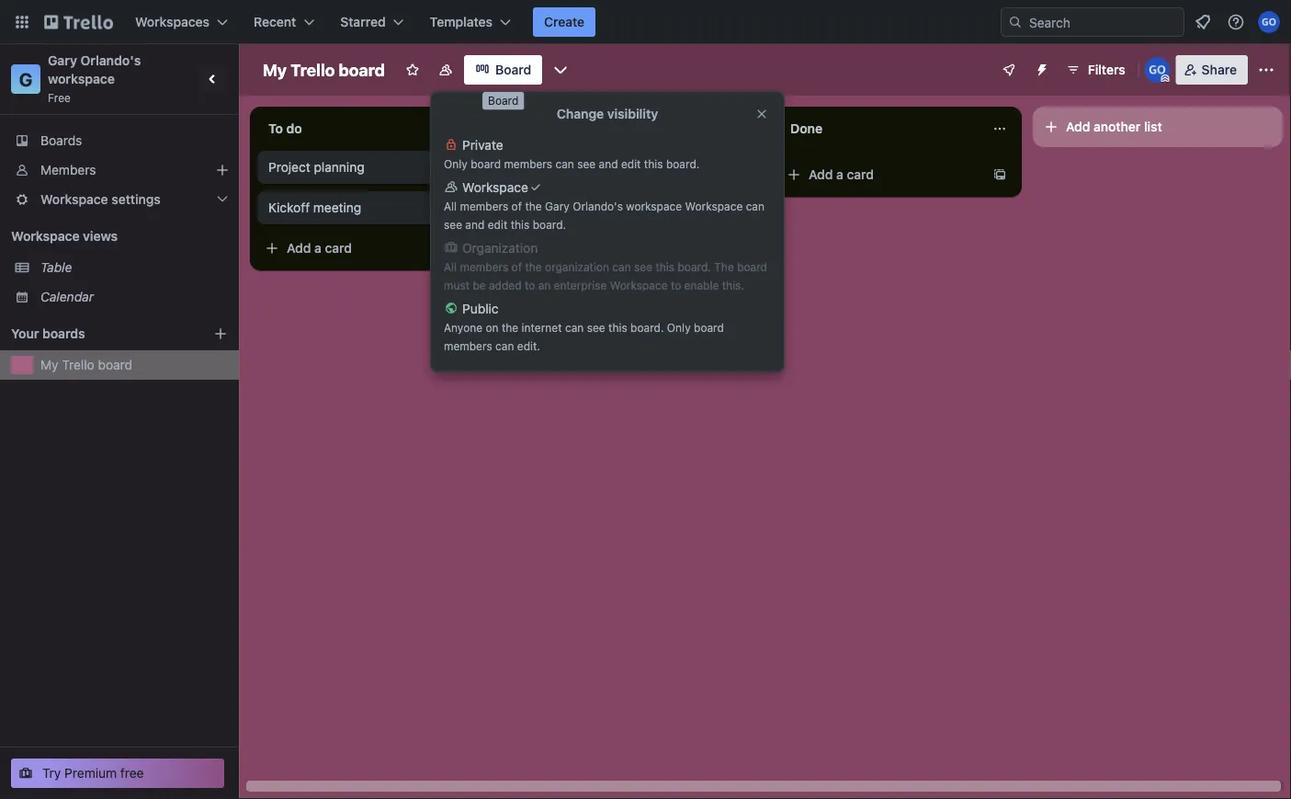Task type: describe. For each thing, give the bounding box(es) containing it.
my trello board link
[[40, 356, 228, 374]]

only board members can see and edit this board.
[[444, 157, 700, 170]]

premium
[[65, 765, 117, 781]]

gary orlando (garyorlando) image
[[1145, 57, 1171, 83]]

this inside the all members of the gary orlando's workspace workspace can see and edit this board.
[[511, 218, 530, 231]]

only inside anyone on the internet can see this board. only board members can edit.
[[667, 321, 691, 334]]

boards
[[40, 133, 82, 148]]

0 vertical spatial only
[[444, 157, 468, 170]]

create from template… image for to do
[[471, 241, 485, 256]]

add board image
[[213, 326, 228, 341]]

open information menu image
[[1227, 13, 1246, 31]]

filters
[[1088, 62, 1126, 77]]

power ups image
[[1002, 63, 1017, 77]]

members inside the all members of the gary orlando's workspace workspace can see and edit this board.
[[460, 200, 509, 212]]

boards link
[[0, 126, 239, 155]]

show menu image
[[1258, 61, 1276, 79]]

workspace inside the all members of the gary orlando's workspace workspace can see and edit this board.
[[626, 200, 682, 212]]

calendar
[[40, 289, 94, 304]]

add down done at the right top of the page
[[809, 167, 833, 182]]

private
[[462, 137, 504, 153]]

add down kickoff
[[287, 240, 311, 256]]

templates
[[430, 14, 493, 29]]

public
[[462, 301, 499, 316]]

table link
[[40, 258, 228, 277]]

edit inside the all members of the gary orlando's workspace workspace can see and edit this board.
[[488, 218, 508, 231]]

my trello board inside text box
[[263, 60, 385, 80]]

workspace settings button
[[0, 185, 239, 214]]

board. inside the all members of the gary orlando's workspace workspace can see and edit this board.
[[533, 218, 566, 231]]

meeting
[[313, 200, 362, 215]]

To do text field
[[257, 114, 460, 143]]

g link
[[11, 64, 40, 94]]

gary orlando (garyorlando) image
[[1259, 11, 1281, 33]]

visibility
[[608, 106, 659, 121]]

see down change
[[578, 157, 596, 170]]

planning
[[314, 160, 365, 175]]

board down private
[[471, 157, 501, 170]]

free
[[48, 91, 71, 104]]

members down the board tooltip
[[504, 157, 553, 170]]

add inside button
[[1067, 119, 1091, 134]]

add a card button for done
[[780, 160, 986, 189]]

all members of the gary orlando's workspace workspace can see and edit this board.
[[444, 200, 765, 231]]

workspace inside gary orlando's workspace free
[[48, 71, 115, 86]]

organization
[[462, 240, 538, 256]]

kickoff meeting
[[268, 200, 362, 215]]

see inside the all members of the gary orlando's workspace workspace can see and edit this board.
[[444, 218, 462, 231]]

workspace for workspace settings
[[40, 192, 108, 207]]

workspaces
[[135, 14, 210, 29]]

another
[[1094, 119, 1141, 134]]

1 to from the left
[[525, 279, 535, 291]]

gary inside gary orlando's workspace free
[[48, 53, 77, 68]]

1 horizontal spatial edit
[[621, 157, 641, 170]]

project planning
[[268, 160, 365, 175]]

workspace settings
[[40, 192, 161, 207]]

table
[[40, 260, 72, 275]]

switch to… image
[[13, 13, 31, 31]]

close popover image
[[755, 107, 770, 121]]

workspace for workspace
[[462, 180, 529, 195]]

all for organization
[[444, 260, 457, 273]]

board tooltip
[[483, 92, 524, 110]]

organization
[[545, 260, 610, 273]]

a for to do
[[315, 240, 322, 256]]

the for organization
[[525, 260, 542, 273]]

trello inside my trello board "link"
[[62, 357, 94, 372]]

and inside the all members of the gary orlando's workspace workspace can see and edit this board.
[[466, 218, 485, 231]]

do
[[286, 121, 302, 136]]

an
[[539, 279, 551, 291]]

members
[[40, 162, 96, 177]]

anyone
[[444, 321, 483, 334]]

must
[[444, 279, 470, 291]]

this.
[[722, 279, 745, 291]]

create from template… image for done
[[993, 167, 1008, 182]]

can inside all members of the organization can see this board. the board must be added to an enterprise workspace to enable this.
[[613, 260, 631, 273]]

members link
[[0, 155, 239, 185]]

starred button
[[329, 7, 415, 37]]

my inside my trello board text box
[[263, 60, 287, 80]]

add up the all members of the gary orlando's workspace workspace can see and edit this board.
[[548, 167, 572, 182]]

your
[[11, 326, 39, 341]]

settings
[[112, 192, 161, 207]]

board inside all members of the organization can see this board. the board must be added to an enterprise workspace to enable this.
[[738, 260, 768, 273]]

workspace for workspace views
[[11, 228, 80, 244]]

Search field
[[1023, 8, 1184, 36]]

add a card for to do
[[287, 240, 352, 256]]

templates button
[[419, 7, 522, 37]]

try premium free button
[[11, 759, 224, 788]]

Done text field
[[780, 114, 982, 143]]

automation image
[[1028, 55, 1053, 81]]

all members of the organization can see this board. the board must be added to an enterprise workspace to enable this.
[[444, 260, 768, 291]]

workspace views
[[11, 228, 118, 244]]

1 horizontal spatial a
[[576, 167, 583, 182]]

project
[[268, 160, 311, 175]]

enterprise
[[554, 279, 607, 291]]

your boards with 1 items element
[[11, 323, 186, 345]]

recent
[[254, 14, 296, 29]]

added
[[489, 279, 522, 291]]

orlando's inside gary orlando's workspace free
[[81, 53, 141, 68]]



Task type: locate. For each thing, give the bounding box(es) containing it.
try premium free
[[42, 765, 144, 781]]

and
[[599, 157, 618, 170], [466, 218, 485, 231]]

edit down the visibility
[[621, 157, 641, 170]]

1 horizontal spatial workspace
[[626, 200, 682, 212]]

the
[[525, 200, 542, 212], [525, 260, 542, 273], [502, 321, 519, 334]]

to left enable
[[671, 279, 682, 291]]

of
[[512, 200, 522, 212], [512, 260, 522, 273]]

to left an
[[525, 279, 535, 291]]

board up this.
[[738, 260, 768, 273]]

trello inside my trello board text box
[[291, 60, 335, 80]]

2 vertical spatial the
[[502, 321, 519, 334]]

add a card button down done text box
[[780, 160, 986, 189]]

board up the board tooltip
[[496, 62, 532, 77]]

board down board link
[[488, 94, 519, 107]]

orlando's inside the all members of the gary orlando's workspace workspace can see and edit this board.
[[573, 200, 623, 212]]

members inside all members of the organization can see this board. the board must be added to an enterprise workspace to enable this.
[[460, 260, 509, 273]]

1 horizontal spatial create from template… image
[[993, 167, 1008, 182]]

members inside anyone on the internet can see this board. only board members can edit.
[[444, 339, 493, 352]]

of inside all members of the organization can see this board. the board must be added to an enterprise workspace to enable this.
[[512, 260, 522, 273]]

card down meeting
[[325, 240, 352, 256]]

0 vertical spatial of
[[512, 200, 522, 212]]

1 horizontal spatial orlando's
[[573, 200, 623, 212]]

see down the enterprise
[[587, 321, 606, 334]]

only
[[444, 157, 468, 170], [667, 321, 691, 334]]

list
[[1145, 119, 1163, 134]]

card down done text box
[[847, 167, 874, 182]]

board down your boards with 1 items element at left
[[98, 357, 133, 372]]

of for organization
[[512, 260, 522, 273]]

0 vertical spatial the
[[525, 200, 542, 212]]

workspace down private
[[462, 180, 529, 195]]

create button
[[533, 7, 596, 37]]

1 horizontal spatial add a card button
[[519, 160, 725, 189]]

can
[[556, 157, 574, 170], [746, 200, 765, 212], [613, 260, 631, 273], [565, 321, 584, 334], [496, 339, 514, 352]]

0 horizontal spatial to
[[525, 279, 535, 291]]

my down your boards
[[40, 357, 58, 372]]

2 horizontal spatial a
[[837, 167, 844, 182]]

add a card button for to do
[[257, 234, 463, 263]]

done
[[791, 121, 823, 136]]

orlando's down only board members can see and edit this board.
[[573, 200, 623, 212]]

a down kickoff meeting
[[315, 240, 322, 256]]

0 vertical spatial orlando's
[[81, 53, 141, 68]]

add left another at the right top of the page
[[1067, 119, 1091, 134]]

1 horizontal spatial gary
[[545, 200, 570, 212]]

Board name text field
[[254, 55, 394, 85]]

see inside anyone on the internet can see this board. only board members can edit.
[[587, 321, 606, 334]]

0 horizontal spatial add a card
[[287, 240, 352, 256]]

try
[[42, 765, 61, 781]]

0 vertical spatial my
[[263, 60, 287, 80]]

orlando's down back to home 'image'
[[81, 53, 141, 68]]

my inside my trello board "link"
[[40, 357, 58, 372]]

add a card for done
[[809, 167, 874, 182]]

add a card up the all members of the gary orlando's workspace workspace can see and edit this board.
[[548, 167, 613, 182]]

0 horizontal spatial create from template… image
[[471, 241, 485, 256]]

workspace inside dropdown button
[[40, 192, 108, 207]]

0 horizontal spatial my
[[40, 357, 58, 372]]

card
[[586, 167, 613, 182], [847, 167, 874, 182], [325, 240, 352, 256]]

edit.
[[517, 339, 541, 352]]

change visibility
[[557, 106, 659, 121]]

search image
[[1009, 15, 1023, 29]]

workspace up the
[[685, 200, 743, 212]]

edit up organization
[[488, 218, 508, 231]]

enable
[[685, 279, 719, 291]]

see down the all members of the gary orlando's workspace workspace can see and edit this board.
[[634, 260, 653, 273]]

a up the all members of the gary orlando's workspace workspace can see and edit this board.
[[576, 167, 583, 182]]

0 horizontal spatial orlando's
[[81, 53, 141, 68]]

card for to do
[[325, 240, 352, 256]]

0 vertical spatial gary
[[48, 53, 77, 68]]

star or unstar board image
[[405, 63, 420, 77]]

starred
[[340, 14, 386, 29]]

1 vertical spatial my
[[40, 357, 58, 372]]

0 horizontal spatial workspace
[[48, 71, 115, 86]]

workspace right the enterprise
[[610, 279, 668, 291]]

0 vertical spatial edit
[[621, 157, 641, 170]]

my trello board down starred
[[263, 60, 385, 80]]

0 horizontal spatial card
[[325, 240, 352, 256]]

card for done
[[847, 167, 874, 182]]

1 horizontal spatial add a card
[[548, 167, 613, 182]]

workspaces button
[[124, 7, 239, 37]]

kickoff meeting link
[[268, 199, 482, 217]]

this up organization
[[511, 218, 530, 231]]

members up organization
[[460, 200, 509, 212]]

1 vertical spatial and
[[466, 218, 485, 231]]

customize views image
[[552, 61, 570, 79]]

all for workspace
[[444, 200, 457, 212]]

0 horizontal spatial trello
[[62, 357, 94, 372]]

this
[[644, 157, 663, 170], [511, 218, 530, 231], [656, 260, 675, 273], [609, 321, 628, 334]]

my trello board
[[263, 60, 385, 80], [40, 357, 133, 372]]

this down all members of the organization can see this board. the board must be added to an enterprise workspace to enable this.
[[609, 321, 628, 334]]

trello
[[291, 60, 335, 80], [62, 357, 94, 372]]

add a card down done at the right top of the page
[[809, 167, 874, 182]]

all inside the all members of the gary orlando's workspace workspace can see and edit this board.
[[444, 200, 457, 212]]

add another list button
[[1033, 107, 1284, 147]]

boards
[[42, 326, 85, 341]]

internet
[[522, 321, 562, 334]]

on
[[486, 321, 499, 334]]

1 horizontal spatial trello
[[291, 60, 335, 80]]

workspace navigation collapse icon image
[[200, 66, 226, 92]]

board down enable
[[694, 321, 724, 334]]

all inside all members of the organization can see this board. the board must be added to an enterprise workspace to enable this.
[[444, 260, 457, 273]]

workspace inside all members of the organization can see this board. the board must be added to an enterprise workspace to enable this.
[[610, 279, 668, 291]]

2 of from the top
[[512, 260, 522, 273]]

add a card
[[548, 167, 613, 182], [809, 167, 874, 182], [287, 240, 352, 256]]

1 all from the top
[[444, 200, 457, 212]]

add a card button up the all members of the gary orlando's workspace workspace can see and edit this board.
[[519, 160, 725, 189]]

filters button
[[1061, 55, 1132, 85]]

the right on
[[502, 321, 519, 334]]

this left the
[[656, 260, 675, 273]]

board. inside anyone on the internet can see this board. only board members can edit.
[[631, 321, 664, 334]]

gary
[[48, 53, 77, 68], [545, 200, 570, 212]]

0 horizontal spatial add a card button
[[257, 234, 463, 263]]

kickoff
[[268, 200, 310, 215]]

0 vertical spatial create from template… image
[[993, 167, 1008, 182]]

0 vertical spatial all
[[444, 200, 457, 212]]

this down the visibility
[[644, 157, 663, 170]]

2 all from the top
[[444, 260, 457, 273]]

board inside anyone on the internet can see this board. only board members can edit.
[[694, 321, 724, 334]]

add a card down kickoff meeting
[[287, 240, 352, 256]]

1 vertical spatial gary
[[545, 200, 570, 212]]

0 horizontal spatial my trello board
[[40, 357, 133, 372]]

2 horizontal spatial card
[[847, 167, 874, 182]]

my trello board down your boards with 1 items element at left
[[40, 357, 133, 372]]

1 vertical spatial workspace
[[626, 200, 682, 212]]

board inside text box
[[339, 60, 385, 80]]

1 horizontal spatial my
[[263, 60, 287, 80]]

0 vertical spatial and
[[599, 157, 618, 170]]

my
[[263, 60, 287, 80], [40, 357, 58, 372]]

edit
[[621, 157, 641, 170], [488, 218, 508, 231]]

add
[[1067, 119, 1091, 134], [548, 167, 572, 182], [809, 167, 833, 182], [287, 240, 311, 256]]

0 notifications image
[[1193, 11, 1215, 33]]

this inside anyone on the internet can see this board. only board members can edit.
[[609, 321, 628, 334]]

workspace up free
[[48, 71, 115, 86]]

share
[[1202, 62, 1238, 77]]

0 vertical spatial trello
[[291, 60, 335, 80]]

board.
[[667, 157, 700, 170], [533, 218, 566, 231], [678, 260, 712, 273], [631, 321, 664, 334]]

board down starred
[[339, 60, 385, 80]]

the for workspace
[[525, 200, 542, 212]]

add another list
[[1067, 119, 1163, 134]]

workspace down members
[[40, 192, 108, 207]]

1 vertical spatial only
[[667, 321, 691, 334]]

this member is an admin of this board. image
[[1162, 74, 1170, 83]]

gary orlando's workspace free
[[48, 53, 144, 104]]

primary element
[[0, 0, 1292, 44]]

1 of from the top
[[512, 200, 522, 212]]

2 to from the left
[[671, 279, 682, 291]]

2 horizontal spatial add a card button
[[780, 160, 986, 189]]

1 horizontal spatial my trello board
[[263, 60, 385, 80]]

1 horizontal spatial card
[[586, 167, 613, 182]]

0 vertical spatial workspace
[[48, 71, 115, 86]]

a for done
[[837, 167, 844, 182]]

0 horizontal spatial a
[[315, 240, 322, 256]]

board
[[339, 60, 385, 80], [471, 157, 501, 170], [738, 260, 768, 273], [694, 321, 724, 334], [98, 357, 133, 372]]

board. inside all members of the organization can see this board. the board must be added to an enterprise workspace to enable this.
[[678, 260, 712, 273]]

of up organization
[[512, 200, 522, 212]]

1 horizontal spatial to
[[671, 279, 682, 291]]

see up must
[[444, 218, 462, 231]]

the
[[715, 260, 734, 273]]

the inside all members of the organization can see this board. the board must be added to an enterprise workspace to enable this.
[[525, 260, 542, 273]]

1 vertical spatial of
[[512, 260, 522, 273]]

my trello board inside "link"
[[40, 357, 133, 372]]

workspace inside the all members of the gary orlando's workspace workspace can see and edit this board.
[[685, 200, 743, 212]]

0 vertical spatial board
[[496, 62, 532, 77]]

add a card button
[[519, 160, 725, 189], [780, 160, 986, 189], [257, 234, 463, 263]]

my down recent
[[263, 60, 287, 80]]

the up an
[[525, 260, 542, 273]]

1 vertical spatial orlando's
[[573, 200, 623, 212]]

see
[[578, 157, 596, 170], [444, 218, 462, 231], [634, 260, 653, 273], [587, 321, 606, 334]]

members down anyone
[[444, 339, 493, 352]]

0 vertical spatial my trello board
[[263, 60, 385, 80]]

board link
[[464, 55, 543, 85]]

to
[[268, 121, 283, 136]]

trello down recent popup button
[[291, 60, 335, 80]]

1 vertical spatial trello
[[62, 357, 94, 372]]

gary inside the all members of the gary orlando's workspace workspace can see and edit this board.
[[545, 200, 570, 212]]

members
[[504, 157, 553, 170], [460, 200, 509, 212], [460, 260, 509, 273], [444, 339, 493, 352]]

trello down boards
[[62, 357, 94, 372]]

0 horizontal spatial only
[[444, 157, 468, 170]]

and down change visibility
[[599, 157, 618, 170]]

project planning link
[[268, 158, 482, 177]]

1 vertical spatial board
[[488, 94, 519, 107]]

calendar link
[[40, 288, 228, 306]]

see inside all members of the organization can see this board. the board must be added to an enterprise workspace to enable this.
[[634, 260, 653, 273]]

card up the all members of the gary orlando's workspace workspace can see and edit this board.
[[586, 167, 613, 182]]

board inside "link"
[[98, 357, 133, 372]]

create from template… image
[[993, 167, 1008, 182], [471, 241, 485, 256]]

anyone on the internet can see this board. only board members can edit.
[[444, 321, 724, 352]]

only down private
[[444, 157, 468, 170]]

recent button
[[243, 7, 326, 37]]

back to home image
[[44, 7, 113, 37]]

of for workspace
[[512, 200, 522, 212]]

orlando's
[[81, 53, 141, 68], [573, 200, 623, 212]]

2 horizontal spatial add a card
[[809, 167, 874, 182]]

the up organization
[[525, 200, 542, 212]]

workspace up all members of the organization can see this board. the board must be added to an enterprise workspace to enable this.
[[626, 200, 682, 212]]

1 vertical spatial create from template… image
[[471, 241, 485, 256]]

to do
[[268, 121, 302, 136]]

board inside tooltip
[[488, 94, 519, 107]]

workspace
[[462, 180, 529, 195], [40, 192, 108, 207], [685, 200, 743, 212], [11, 228, 80, 244], [610, 279, 668, 291]]

gary orlando's workspace link
[[48, 53, 144, 86]]

0 horizontal spatial edit
[[488, 218, 508, 231]]

1 vertical spatial edit
[[488, 218, 508, 231]]

views
[[83, 228, 118, 244]]

workspace up the table
[[11, 228, 80, 244]]

1 horizontal spatial only
[[667, 321, 691, 334]]

all
[[444, 200, 457, 212], [444, 260, 457, 273]]

a down done text box
[[837, 167, 844, 182]]

1 vertical spatial the
[[525, 260, 542, 273]]

to
[[525, 279, 535, 291], [671, 279, 682, 291]]

the inside anyone on the internet can see this board. only board members can edit.
[[502, 321, 519, 334]]

change
[[557, 106, 604, 121]]

your boards
[[11, 326, 85, 341]]

only down enable
[[667, 321, 691, 334]]

a
[[576, 167, 583, 182], [837, 167, 844, 182], [315, 240, 322, 256]]

free
[[120, 765, 144, 781]]

add a card button down 'kickoff meeting' link
[[257, 234, 463, 263]]

members up be
[[460, 260, 509, 273]]

be
[[473, 279, 486, 291]]

share button
[[1177, 55, 1249, 85]]

1 horizontal spatial and
[[599, 157, 618, 170]]

gary up free
[[48, 53, 77, 68]]

the inside the all members of the gary orlando's workspace workspace can see and edit this board.
[[525, 200, 542, 212]]

0 horizontal spatial and
[[466, 218, 485, 231]]

0 horizontal spatial gary
[[48, 53, 77, 68]]

g
[[19, 68, 32, 90]]

create
[[544, 14, 585, 29]]

this inside all members of the organization can see this board. the board must be added to an enterprise workspace to enable this.
[[656, 260, 675, 273]]

can inside the all members of the gary orlando's workspace workspace can see and edit this board.
[[746, 200, 765, 212]]

of up added
[[512, 260, 522, 273]]

1 vertical spatial my trello board
[[40, 357, 133, 372]]

1 vertical spatial all
[[444, 260, 457, 273]]

workspace visible image
[[439, 63, 453, 77]]

of inside the all members of the gary orlando's workspace workspace can see and edit this board.
[[512, 200, 522, 212]]

and up organization
[[466, 218, 485, 231]]

gary down only board members can see and edit this board.
[[545, 200, 570, 212]]



Task type: vqa. For each thing, say whether or not it's contained in the screenshot.
second STARRED ICON from the bottom of the page
no



